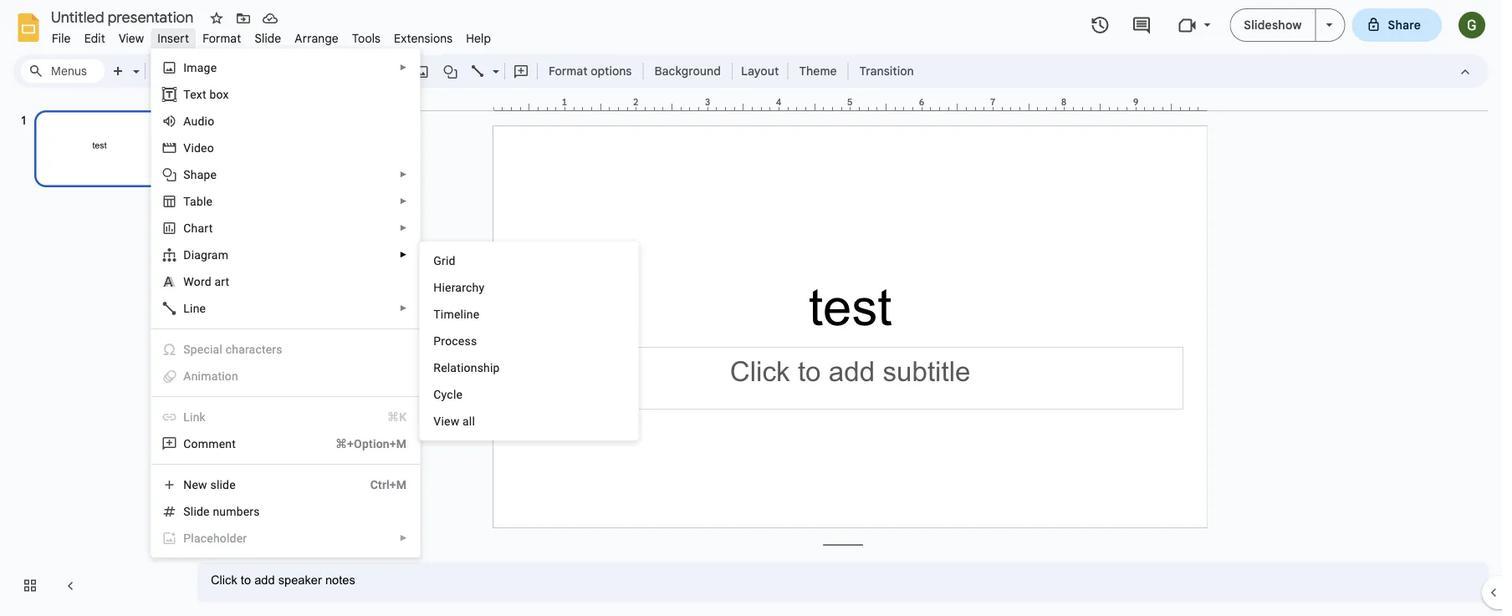 Task type: describe. For each thing, give the bounding box(es) containing it.
a for u
[[183, 114, 191, 128]]

lin k
[[183, 410, 206, 424]]

box
[[209, 87, 229, 101]]

cycle c element
[[434, 388, 468, 402]]

share button
[[1352, 8, 1442, 42]]

characters
[[226, 343, 282, 356]]

menu containing i
[[151, 49, 420, 558]]

slideshow
[[1244, 18, 1302, 32]]

a for nimation
[[183, 369, 191, 383]]

i mage
[[183, 61, 217, 74]]

h
[[434, 281, 442, 294]]

table b element
[[183, 194, 218, 208]]

help menu item
[[459, 28, 498, 48]]

menu bar inside 'menu bar' "banner"
[[45, 22, 498, 49]]

comment m element
[[183, 437, 241, 451]]

slid
[[183, 505, 203, 519]]

ial
[[210, 343, 223, 356]]

format for format options
[[549, 64, 588, 78]]

d iagram
[[183, 248, 228, 262]]

m
[[198, 437, 209, 451]]

format for format
[[203, 31, 241, 46]]

c for ycle
[[434, 388, 441, 402]]

format options button
[[541, 59, 639, 84]]

start slideshow (⌘+enter) image
[[1326, 23, 1333, 27]]

v iew all
[[434, 414, 475, 428]]

spe
[[183, 343, 204, 356]]

laceholder
[[191, 532, 247, 545]]

chart h element
[[183, 221, 218, 235]]

arrange
[[295, 31, 339, 46]]

share
[[1388, 18, 1421, 32]]

i
[[183, 61, 187, 74]]

mage
[[187, 61, 217, 74]]

6 ► from the top
[[399, 304, 408, 313]]

slide menu item
[[248, 28, 288, 48]]

format options
[[549, 64, 632, 78]]

⌘k
[[387, 410, 407, 424]]

view menu item
[[112, 28, 151, 48]]

Star checkbox
[[205, 7, 228, 30]]

a nimation
[[183, 369, 238, 383]]

theme
[[799, 64, 837, 78]]

t for ext
[[183, 87, 190, 101]]

p for rocess
[[434, 334, 441, 348]]

► for le
[[399, 197, 408, 206]]

slideshow button
[[1230, 8, 1316, 42]]

link k element
[[183, 410, 211, 424]]

s hape
[[183, 168, 217, 182]]

view
[[119, 31, 144, 46]]

v for iew
[[434, 414, 441, 428]]

edit
[[84, 31, 105, 46]]

e
[[203, 505, 210, 519]]

layout
[[741, 64, 779, 78]]

d
[[183, 248, 191, 262]]

new slide n element
[[183, 478, 241, 492]]

ctrl+m
[[370, 478, 407, 492]]

p rocess
[[434, 334, 477, 348]]

t ext box
[[183, 87, 229, 101]]

hape
[[191, 168, 217, 182]]

imeline
[[441, 307, 480, 321]]

ta b le
[[183, 194, 213, 208]]

ew
[[192, 478, 207, 492]]

co
[[183, 437, 198, 451]]

view all v element
[[434, 414, 480, 428]]

► for p laceholder
[[399, 534, 408, 543]]

b
[[196, 194, 203, 208]]

ta
[[183, 194, 196, 208]]

k
[[200, 410, 206, 424]]

t imeline
[[434, 307, 480, 321]]

all
[[463, 414, 475, 428]]

ycle
[[441, 388, 463, 402]]

insert
[[158, 31, 189, 46]]

n ew slide
[[183, 478, 236, 492]]

rocess
[[441, 334, 477, 348]]

h
[[191, 221, 198, 235]]

co m ment
[[183, 437, 236, 451]]

grid g element
[[434, 254, 461, 268]]

ierarchy
[[442, 281, 485, 294]]

u
[[191, 114, 198, 128]]

shape image
[[441, 59, 460, 83]]

lin
[[183, 410, 200, 424]]

line q element
[[183, 302, 211, 315]]

dio
[[198, 114, 214, 128]]

⌘+option+m
[[335, 437, 407, 451]]

t for imeline
[[434, 307, 441, 321]]

ideo
[[191, 141, 214, 155]]

arrange menu item
[[288, 28, 345, 48]]

menu bar banner
[[0, 0, 1502, 617]]



Task type: vqa. For each thing, say whether or not it's contained in the screenshot.


Task type: locate. For each thing, give the bounding box(es) containing it.
1 horizontal spatial format
[[549, 64, 588, 78]]

menu bar
[[45, 22, 498, 49]]

t down h
[[434, 307, 441, 321]]

animation a element
[[183, 369, 243, 383]]

v
[[183, 141, 191, 155], [434, 414, 441, 428]]

menu item up ment at left
[[152, 404, 419, 431]]

options
[[591, 64, 632, 78]]

ment
[[209, 437, 236, 451]]

1 vertical spatial a
[[183, 369, 191, 383]]

extensions
[[394, 31, 453, 46]]

1 vertical spatial t
[[434, 307, 441, 321]]

numbers
[[213, 505, 260, 519]]

g
[[434, 254, 442, 268]]

0 horizontal spatial format
[[203, 31, 241, 46]]

menu containing g
[[419, 242, 639, 441]]

timeline t element
[[434, 307, 485, 321]]

⌘k element
[[367, 409, 407, 426]]

t down i
[[183, 87, 190, 101]]

⌘+option+m element
[[315, 436, 407, 453]]

le
[[203, 194, 213, 208]]

a
[[183, 114, 191, 128], [183, 369, 191, 383]]

1 vertical spatial format
[[549, 64, 588, 78]]

menu bar containing file
[[45, 22, 498, 49]]

navigation
[[0, 95, 184, 617]]

placeholder p element
[[183, 532, 252, 545]]

► for s hape
[[399, 170, 408, 179]]

insert image image
[[413, 59, 432, 83]]

1 horizontal spatial v
[[434, 414, 441, 428]]

w
[[183, 275, 194, 289]]

iew
[[441, 414, 460, 428]]

Menus field
[[21, 59, 105, 83]]

art for w ord art
[[215, 275, 229, 289]]

v for ideo
[[183, 141, 191, 155]]

art for c h art
[[198, 221, 213, 235]]

line
[[183, 302, 206, 315]]

5 ► from the top
[[399, 250, 408, 260]]

layout button
[[736, 59, 784, 84]]

h ierarchy
[[434, 281, 485, 294]]

image i element
[[183, 61, 222, 74]]

v down c ycle
[[434, 414, 441, 428]]

select line image
[[489, 60, 499, 66]]

background
[[655, 64, 721, 78]]

format left options
[[549, 64, 588, 78]]

elationship
[[441, 361, 500, 375]]

v up s
[[183, 141, 191, 155]]

0 vertical spatial art
[[198, 221, 213, 235]]

text box t element
[[183, 87, 234, 101]]

file menu item
[[45, 28, 77, 48]]

p up r
[[434, 334, 441, 348]]

1 a from the top
[[183, 114, 191, 128]]

1 horizontal spatial p
[[434, 334, 441, 348]]

► for d iagram
[[399, 250, 408, 260]]

w ord art
[[183, 275, 229, 289]]

3 ► from the top
[[399, 197, 408, 206]]

navigation inside application
[[0, 95, 184, 617]]

slide numbers e element
[[183, 505, 265, 519]]

► for i mage
[[399, 63, 408, 72]]

0 horizontal spatial art
[[198, 221, 213, 235]]

insert menu item
[[151, 28, 196, 48]]

c up d
[[183, 221, 191, 235]]

a left dio
[[183, 114, 191, 128]]

menu item containing spe
[[152, 336, 419, 363]]

0 horizontal spatial t
[[183, 87, 190, 101]]

diagram d element
[[183, 248, 233, 262]]

Rename text field
[[45, 7, 203, 27]]

help
[[466, 31, 491, 46]]

theme button
[[792, 59, 845, 84]]

slid e numbers
[[183, 505, 260, 519]]

transition
[[860, 64, 914, 78]]

nimation
[[191, 369, 238, 383]]

0 vertical spatial format
[[203, 31, 241, 46]]

n
[[183, 478, 192, 492]]

1 vertical spatial v
[[434, 414, 441, 428]]

application
[[0, 0, 1502, 617]]

new slide with layout image
[[129, 60, 140, 66]]

c down r
[[434, 388, 441, 402]]

menu
[[151, 49, 420, 558], [419, 242, 639, 441]]

0 vertical spatial v
[[183, 141, 191, 155]]

p down slid
[[183, 532, 191, 545]]

ord
[[194, 275, 211, 289]]

1 horizontal spatial t
[[434, 307, 441, 321]]

2 a from the top
[[183, 369, 191, 383]]

g rid
[[434, 254, 456, 268]]

shape s element
[[183, 168, 222, 182]]

p
[[434, 334, 441, 348], [183, 532, 191, 545]]

a u dio
[[183, 114, 214, 128]]

audio u element
[[183, 114, 219, 128]]

c
[[183, 221, 191, 235], [434, 388, 441, 402]]

p for laceholder
[[183, 532, 191, 545]]

0 vertical spatial c
[[183, 221, 191, 235]]

v ideo
[[183, 141, 214, 155]]

1 horizontal spatial art
[[215, 275, 229, 289]]

format down star option
[[203, 31, 241, 46]]

ctrl+m element
[[350, 477, 407, 494]]

menu item down numbers
[[162, 530, 408, 547]]

c
[[204, 343, 210, 356]]

hierarchy h element
[[434, 281, 490, 294]]

main toolbar
[[104, 59, 922, 84]]

rid
[[442, 254, 456, 268]]

spe c ial characters
[[183, 343, 282, 356]]

0 vertical spatial t
[[183, 87, 190, 101]]

special characters c element
[[183, 343, 288, 356]]

0 horizontal spatial p
[[183, 532, 191, 545]]

4 ► from the top
[[399, 223, 408, 233]]

menu item
[[152, 336, 419, 363], [152, 363, 419, 390], [152, 404, 419, 431], [162, 530, 408, 547]]

c ycle
[[434, 388, 463, 402]]

transition button
[[852, 59, 922, 84]]

menu item up nimation
[[152, 336, 419, 363]]

art up the d iagram
[[198, 221, 213, 235]]

menu item down the characters
[[152, 363, 419, 390]]

r elationship
[[434, 361, 500, 375]]

2 ► from the top
[[399, 170, 408, 179]]

file
[[52, 31, 71, 46]]

menu item containing lin
[[152, 404, 419, 431]]

process p element
[[434, 334, 482, 348]]

application containing slideshow
[[0, 0, 1502, 617]]

video v element
[[183, 141, 219, 155]]

art
[[198, 221, 213, 235], [215, 275, 229, 289]]

format menu item
[[196, 28, 248, 48]]

► inside menu item
[[399, 534, 408, 543]]

slide
[[255, 31, 281, 46]]

relationship r element
[[434, 361, 505, 375]]

menu item containing a
[[152, 363, 419, 390]]

7 ► from the top
[[399, 534, 408, 543]]

slide
[[210, 478, 236, 492]]

word art w element
[[183, 275, 235, 289]]

1 vertical spatial c
[[434, 388, 441, 402]]

► for art
[[399, 223, 408, 233]]

s
[[183, 168, 191, 182]]

format
[[203, 31, 241, 46], [549, 64, 588, 78]]

c h art
[[183, 221, 213, 235]]

p inside menu item
[[183, 532, 191, 545]]

1 vertical spatial art
[[215, 275, 229, 289]]

►
[[399, 63, 408, 72], [399, 170, 408, 179], [399, 197, 408, 206], [399, 223, 408, 233], [399, 250, 408, 260], [399, 304, 408, 313], [399, 534, 408, 543]]

0 vertical spatial p
[[434, 334, 441, 348]]

menu item containing p
[[162, 530, 408, 547]]

ext
[[190, 87, 206, 101]]

0 horizontal spatial v
[[183, 141, 191, 155]]

art right ord
[[215, 275, 229, 289]]

t
[[183, 87, 190, 101], [434, 307, 441, 321]]

0 horizontal spatial c
[[183, 221, 191, 235]]

a inside menu item
[[183, 369, 191, 383]]

tools menu item
[[345, 28, 387, 48]]

1 vertical spatial p
[[183, 532, 191, 545]]

1 ► from the top
[[399, 63, 408, 72]]

0 vertical spatial a
[[183, 114, 191, 128]]

p laceholder
[[183, 532, 247, 545]]

format inside menu item
[[203, 31, 241, 46]]

c for h
[[183, 221, 191, 235]]

tools
[[352, 31, 381, 46]]

r
[[434, 361, 441, 375]]

a down spe on the left of page
[[183, 369, 191, 383]]

format inside button
[[549, 64, 588, 78]]

extensions menu item
[[387, 28, 459, 48]]

iagram
[[191, 248, 228, 262]]

edit menu item
[[77, 28, 112, 48]]

background button
[[647, 59, 729, 84]]

1 horizontal spatial c
[[434, 388, 441, 402]]



